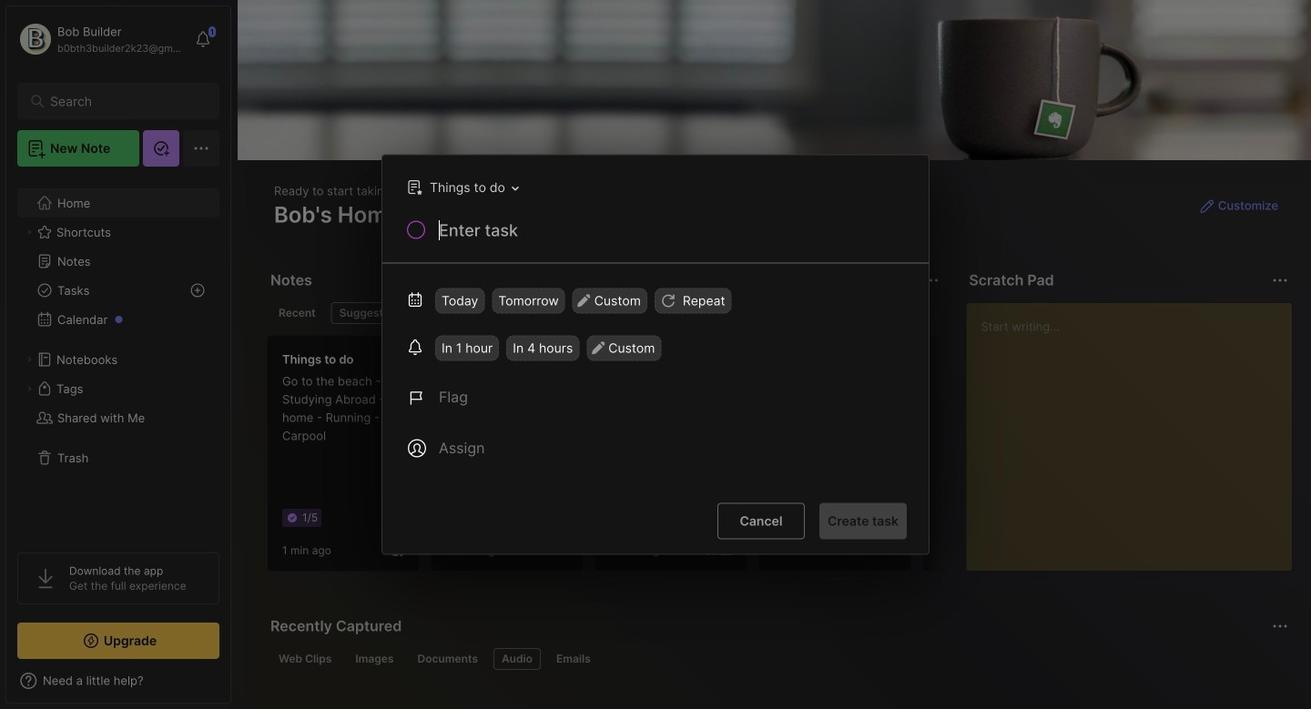 Task type: vqa. For each thing, say whether or not it's contained in the screenshot.
Enter task text box
yes



Task type: locate. For each thing, give the bounding box(es) containing it.
Enter task text field
[[437, 219, 907, 250]]

Go to note or move task field
[[398, 174, 525, 201]]

tab list
[[270, 302, 937, 324], [270, 648, 1286, 670]]

1 tab list from the top
[[270, 302, 937, 324]]

expand tags image
[[24, 383, 35, 394]]

tab
[[270, 302, 324, 324], [331, 302, 405, 324], [270, 648, 340, 670], [347, 648, 402, 670], [409, 648, 486, 670], [494, 648, 541, 670], [548, 648, 599, 670]]

tree inside main element
[[6, 178, 230, 536]]

tree
[[6, 178, 230, 536]]

None search field
[[50, 90, 195, 112]]

0 vertical spatial tab list
[[270, 302, 937, 324]]

row group
[[267, 335, 1087, 583]]

1 vertical spatial tab list
[[270, 648, 1286, 670]]



Task type: describe. For each thing, give the bounding box(es) containing it.
none search field inside main element
[[50, 90, 195, 112]]

Start writing… text field
[[981, 303, 1291, 556]]

expand notebooks image
[[24, 354, 35, 365]]

Search text field
[[50, 93, 195, 110]]

2 tab list from the top
[[270, 648, 1286, 670]]

main element
[[0, 0, 237, 709]]



